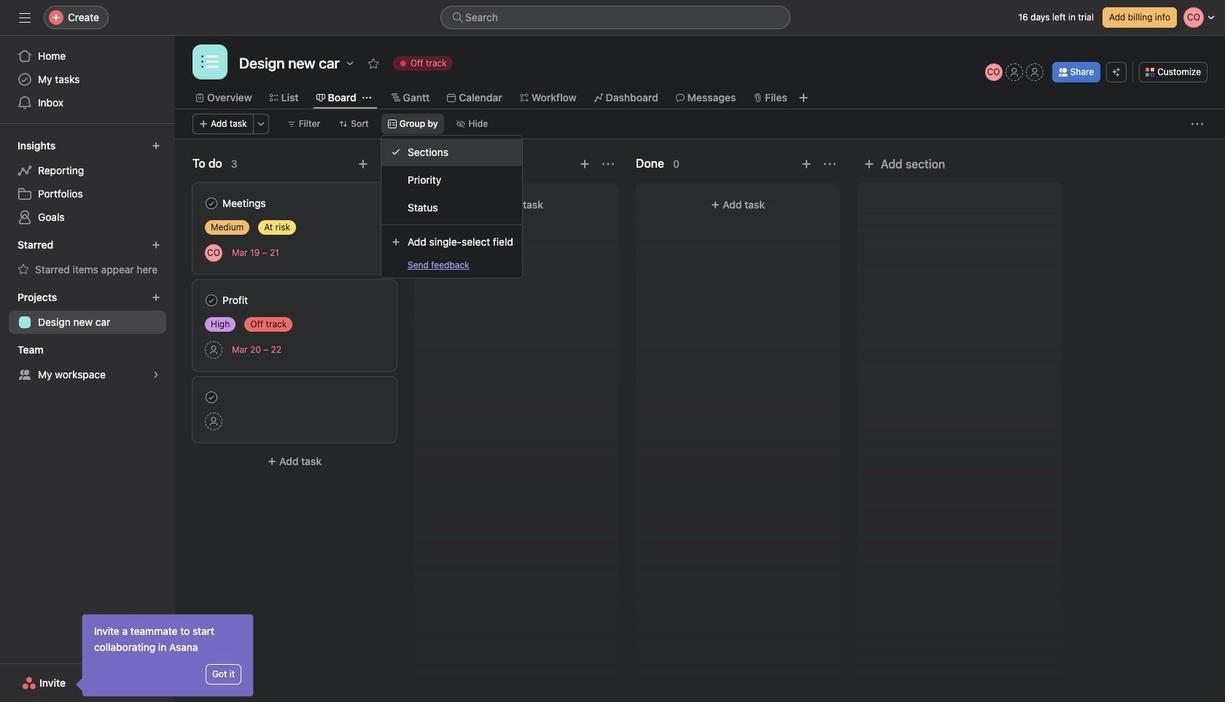 Task type: vqa. For each thing, say whether or not it's contained in the screenshot.
CLEAR icon
no



Task type: locate. For each thing, give the bounding box(es) containing it.
2 mark complete checkbox from the top
[[203, 292, 220, 309]]

Mark complete checkbox
[[203, 195, 220, 212], [203, 292, 220, 309], [203, 389, 220, 406]]

teams element
[[0, 337, 175, 389]]

list box
[[441, 6, 791, 29]]

manage project members image
[[985, 63, 1003, 81]]

2 mark complete image from the top
[[203, 389, 220, 406]]

3 mark complete checkbox from the top
[[203, 389, 220, 406]]

2 vertical spatial mark complete checkbox
[[203, 389, 220, 406]]

0 vertical spatial mark complete image
[[203, 195, 220, 212]]

mark complete image
[[203, 195, 220, 212], [203, 389, 220, 406]]

1 vertical spatial mark complete image
[[203, 389, 220, 406]]

tab actions image
[[362, 93, 371, 102]]

add task image
[[357, 158, 369, 170], [579, 158, 591, 170]]

1 vertical spatial mark complete checkbox
[[203, 292, 220, 309]]

global element
[[0, 36, 175, 123]]

0 horizontal spatial add task image
[[357, 158, 369, 170]]

tooltip
[[78, 615, 253, 696]]

projects element
[[0, 284, 175, 337]]

option
[[381, 139, 522, 166]]

ask ai image
[[1112, 68, 1121, 77]]

starred element
[[0, 232, 175, 284]]

more section actions image
[[381, 158, 392, 170]]

0 horizontal spatial more actions image
[[256, 120, 265, 128]]

0 vertical spatial mark complete checkbox
[[203, 195, 220, 212]]

more actions image
[[1192, 118, 1203, 130], [256, 120, 265, 128]]

1 mark complete image from the top
[[203, 195, 220, 212]]

1 horizontal spatial add task image
[[579, 158, 591, 170]]

2 add task image from the left
[[579, 158, 591, 170]]



Task type: describe. For each thing, give the bounding box(es) containing it.
see details, my workspace image
[[152, 370, 160, 379]]

hide sidebar image
[[19, 12, 31, 23]]

new project or portfolio image
[[152, 293, 160, 302]]

toggle assignee popover image
[[205, 244, 222, 261]]

add to starred image
[[367, 58, 379, 69]]

insights element
[[0, 133, 175, 232]]

1 add task image from the left
[[357, 158, 369, 170]]

1 mark complete checkbox from the top
[[203, 195, 220, 212]]

add items to starred image
[[152, 241, 160, 249]]

1 horizontal spatial more actions image
[[1192, 118, 1203, 130]]

new insights image
[[152, 141, 160, 150]]

mark complete image
[[203, 292, 220, 309]]

list image
[[201, 53, 219, 71]]

add tab image
[[798, 92, 809, 104]]

add task image
[[801, 158, 812, 170]]



